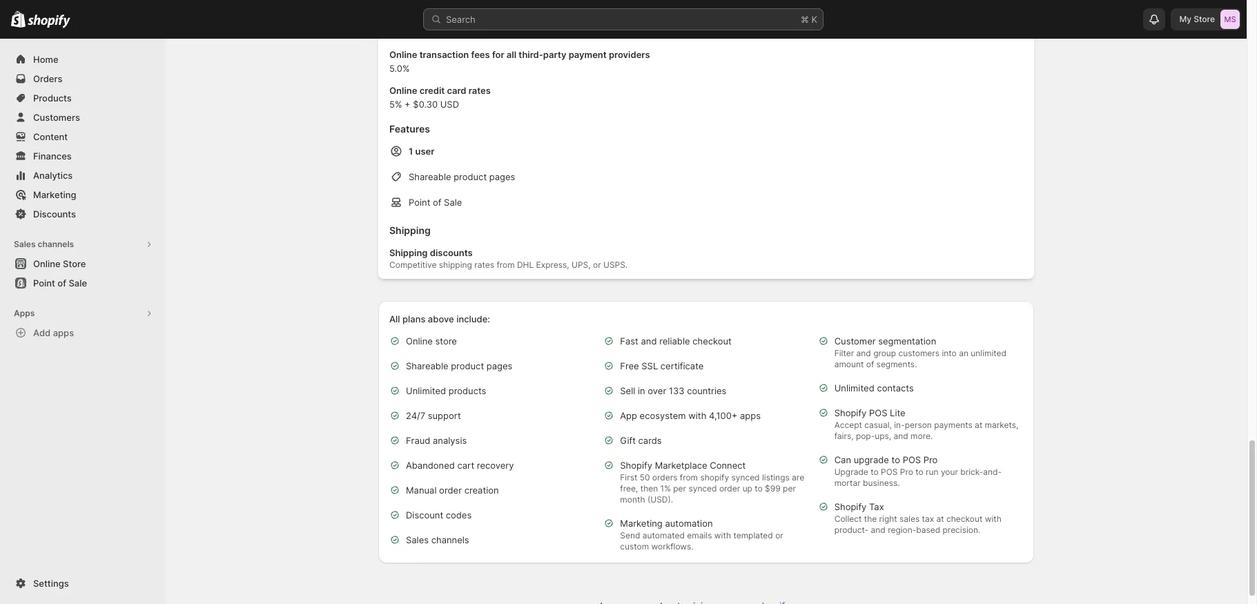Task type: describe. For each thing, give the bounding box(es) containing it.
search
[[446, 14, 476, 25]]

50
[[640, 472, 650, 483]]

abandoned
[[406, 460, 455, 471]]

2 per from the left
[[783, 483, 796, 494]]

based
[[917, 525, 941, 535]]

point of sale button
[[0, 273, 166, 293]]

person
[[905, 420, 932, 430]]

are
[[792, 472, 805, 483]]

contacts
[[877, 383, 914, 394]]

then
[[641, 483, 658, 494]]

free
[[620, 361, 639, 372]]

abandoned cart recovery
[[406, 460, 514, 471]]

express,
[[536, 260, 570, 270]]

can
[[835, 454, 852, 465]]

and-
[[984, 467, 1002, 477]]

and inside the "shopify tax collect the right sales tax at checkout with product- and region-based precision."
[[871, 525, 886, 535]]

customers link
[[8, 108, 157, 127]]

order inside shopify marketplace connect first 50 orders from shopify synced listings are free, then 1% per synced order up to $99 per month (usd).
[[720, 483, 741, 494]]

all plans above include:
[[390, 314, 490, 325]]

content
[[33, 131, 68, 142]]

connect
[[710, 460, 746, 471]]

shipping
[[439, 260, 472, 270]]

shopify marketplace connect first 50 orders from shopify synced listings are free, then 1% per synced order up to $99 per month (usd).
[[620, 460, 805, 505]]

0 vertical spatial of
[[433, 197, 442, 208]]

1 vertical spatial apps
[[740, 410, 761, 421]]

add apps
[[33, 327, 74, 338]]

app ecosystem with 4,100+ apps
[[620, 410, 761, 421]]

marketing for marketing
[[33, 189, 76, 200]]

certificate
[[661, 361, 704, 372]]

from inside shopify marketplace connect first 50 orders from shopify synced listings are free, then 1% per synced order up to $99 per month (usd).
[[680, 472, 698, 483]]

payments
[[935, 420, 973, 430]]

⌘ k
[[801, 14, 818, 25]]

marketing link
[[8, 185, 157, 204]]

dhl
[[517, 260, 534, 270]]

4,100+
[[709, 410, 738, 421]]

pop-
[[856, 431, 875, 441]]

1%
[[661, 483, 671, 494]]

listings
[[762, 472, 790, 483]]

product for all plans above include:
[[451, 361, 484, 372]]

credit
[[420, 85, 445, 96]]

analytics link
[[8, 166, 157, 185]]

online for online store
[[406, 336, 433, 347]]

automated
[[643, 530, 685, 541]]

my
[[1180, 14, 1192, 24]]

24/7
[[406, 410, 425, 421]]

to right the upgrade at the bottom
[[892, 454, 901, 465]]

add apps button
[[8, 323, 157, 343]]

to inside shopify marketplace connect first 50 orders from shopify synced listings are free, then 1% per synced order up to $99 per month (usd).
[[755, 483, 763, 494]]

countries
[[687, 385, 727, 396]]

pos inside the shopify pos lite accept casual, in-person payments at markets, fairs, pop-ups, and more.
[[869, 407, 888, 419]]

tax
[[922, 514, 935, 524]]

shopify for shopify marketplace connect
[[620, 460, 653, 471]]

usps.
[[604, 260, 628, 270]]

sale inside button
[[69, 278, 87, 289]]

settings link
[[8, 574, 157, 593]]

0 vertical spatial point of sale
[[409, 197, 462, 208]]

rates inside online credit card rates 5% + $0.30 usd
[[469, 85, 491, 96]]

point of sale inside point of sale link
[[33, 278, 87, 289]]

payment
[[569, 49, 607, 60]]

fast and reliable checkout
[[620, 336, 732, 347]]

product-
[[835, 525, 869, 535]]

shopify for shopify tax
[[835, 501, 867, 512]]

rates inside the 'shipping discounts competitive shipping rates from dhl express, ups, or usps.'
[[475, 260, 495, 270]]

templated
[[734, 530, 773, 541]]

fraud analysis
[[406, 435, 467, 446]]

(usd).
[[648, 494, 673, 505]]

pages for all plans above include:
[[487, 361, 513, 372]]

sales channels inside button
[[14, 239, 74, 249]]

shopify for shopify pos lite
[[835, 407, 867, 419]]

or inside the 'shipping discounts competitive shipping rates from dhl express, ups, or usps.'
[[593, 260, 601, 270]]

customer segmentation filter and group customers into an unlimited amount of segments.
[[835, 336, 1007, 369]]

sales inside button
[[14, 239, 36, 249]]

and inside the shopify pos lite accept casual, in-person payments at markets, fairs, pop-ups, and more.
[[894, 431, 909, 441]]

of inside button
[[58, 278, 66, 289]]

checkout inside the "shopify tax collect the right sales tax at checkout with product- and region-based precision."
[[947, 514, 983, 524]]

app
[[620, 410, 637, 421]]

emails
[[687, 530, 712, 541]]

usd
[[440, 99, 459, 110]]

sell in over 133 countries
[[620, 385, 727, 396]]

free ssl certificate
[[620, 361, 704, 372]]

brick-
[[961, 467, 984, 477]]

marketing automation send automated emails with templated or custom workflows.
[[620, 518, 784, 552]]

segmentation
[[879, 336, 937, 347]]

0 vertical spatial synced
[[732, 472, 760, 483]]

finances link
[[8, 146, 157, 166]]

online for online store
[[33, 258, 61, 269]]

online credit card rates 5% + $0.30 usd
[[390, 85, 491, 110]]

unlimited products
[[406, 385, 486, 396]]

orders link
[[8, 69, 157, 88]]

and right fast
[[641, 336, 657, 347]]

list for payments
[[390, 48, 1024, 111]]

apps button
[[8, 304, 157, 323]]

ssl
[[642, 361, 658, 372]]

fees
[[471, 49, 490, 60]]

online for online transaction fees for all third-party payment providers 5.0%
[[390, 49, 417, 60]]

more.
[[911, 431, 933, 441]]

shopify pos lite accept casual, in-person payments at markets, fairs, pop-ups, and more.
[[835, 407, 1019, 441]]

2 vertical spatial pos
[[881, 467, 898, 477]]

shopify
[[701, 472, 729, 483]]

product for features
[[454, 171, 487, 182]]

up
[[743, 483, 753, 494]]

shopify image
[[28, 14, 71, 28]]

5.0%
[[390, 63, 410, 74]]

reliable
[[660, 336, 690, 347]]

cards
[[639, 435, 662, 446]]

to down the upgrade at the bottom
[[871, 467, 879, 477]]

codes
[[446, 510, 472, 521]]

$0.30
[[413, 99, 438, 110]]



Task type: locate. For each thing, give the bounding box(es) containing it.
1 horizontal spatial with
[[715, 530, 731, 541]]

0 vertical spatial with
[[689, 410, 707, 421]]

pos up the business.
[[881, 467, 898, 477]]

shareable product pages for features
[[409, 171, 515, 182]]

amount
[[835, 359, 864, 369]]

0 vertical spatial apps
[[53, 327, 74, 338]]

0 vertical spatial channels
[[38, 239, 74, 249]]

of down 'group'
[[867, 359, 875, 369]]

1 horizontal spatial per
[[783, 483, 796, 494]]

home
[[33, 54, 58, 65]]

0 vertical spatial shareable
[[409, 171, 451, 182]]

at right tax
[[937, 514, 945, 524]]

from left dhl
[[497, 260, 515, 270]]

features
[[390, 123, 430, 135]]

1 vertical spatial at
[[937, 514, 945, 524]]

0 horizontal spatial sale
[[69, 278, 87, 289]]

marketing up send
[[620, 518, 663, 529]]

1 horizontal spatial point of sale
[[409, 197, 462, 208]]

0 vertical spatial point
[[409, 197, 431, 208]]

checkout up precision. at the bottom
[[947, 514, 983, 524]]

0 vertical spatial at
[[975, 420, 983, 430]]

mortar
[[835, 478, 861, 488]]

free,
[[620, 483, 638, 494]]

rates
[[469, 85, 491, 96], [475, 260, 495, 270]]

synced
[[732, 472, 760, 483], [689, 483, 717, 494]]

casual,
[[865, 420, 892, 430]]

channels inside button
[[38, 239, 74, 249]]

workflows.
[[652, 541, 694, 552]]

1 per from the left
[[674, 483, 687, 494]]

markets,
[[985, 420, 1019, 430]]

of down online store
[[58, 278, 66, 289]]

1 vertical spatial synced
[[689, 483, 717, 494]]

1 horizontal spatial unlimited
[[835, 383, 875, 394]]

automation
[[665, 518, 713, 529]]

1 horizontal spatial order
[[720, 483, 741, 494]]

shopify inside shopify marketplace connect first 50 orders from shopify synced listings are free, then 1% per synced order up to $99 per month (usd).
[[620, 460, 653, 471]]

0 horizontal spatial pro
[[900, 467, 914, 477]]

1 vertical spatial sales channels
[[406, 535, 469, 546]]

shopify inside the "shopify tax collect the right sales tax at checkout with product- and region-based precision."
[[835, 501, 867, 512]]

0 horizontal spatial or
[[593, 260, 601, 270]]

from down the "marketplace"
[[680, 472, 698, 483]]

1 horizontal spatial of
[[433, 197, 442, 208]]

0 horizontal spatial order
[[439, 485, 462, 496]]

my store
[[1180, 14, 1216, 24]]

1 vertical spatial point of sale
[[33, 278, 87, 289]]

2 horizontal spatial of
[[867, 359, 875, 369]]

gift
[[620, 435, 636, 446]]

point inside button
[[33, 278, 55, 289]]

all
[[507, 49, 517, 60]]

from inside the 'shipping discounts competitive shipping rates from dhl express, ups, or usps.'
[[497, 260, 515, 270]]

⌘
[[801, 14, 809, 25]]

pages for features
[[489, 171, 515, 182]]

shipping for shipping
[[390, 224, 431, 236]]

per down are
[[783, 483, 796, 494]]

at left markets,
[[975, 420, 983, 430]]

with inside the "shopify tax collect the right sales tax at checkout with product- and region-based precision."
[[985, 514, 1002, 524]]

and down in-
[[894, 431, 909, 441]]

marketplace
[[655, 460, 708, 471]]

0 vertical spatial sales
[[14, 239, 36, 249]]

0 horizontal spatial from
[[497, 260, 515, 270]]

0 vertical spatial rates
[[469, 85, 491, 96]]

products
[[33, 93, 72, 104]]

online down sales channels button
[[33, 258, 61, 269]]

1 vertical spatial list
[[390, 144, 1024, 213]]

$99
[[765, 483, 781, 494]]

and down customer
[[857, 348, 871, 358]]

1 vertical spatial pos
[[903, 454, 921, 465]]

0 vertical spatial shopify
[[835, 407, 867, 419]]

store right my
[[1194, 14, 1216, 24]]

shopify up collect
[[835, 501, 867, 512]]

list containing 1 user
[[390, 144, 1024, 213]]

0 horizontal spatial checkout
[[693, 336, 732, 347]]

content link
[[8, 127, 157, 146]]

unlimited
[[971, 348, 1007, 358]]

1 shipping from the top
[[390, 224, 431, 236]]

cart
[[458, 460, 475, 471]]

sales
[[900, 514, 920, 524]]

or right templated
[[776, 530, 784, 541]]

third-
[[519, 49, 543, 60]]

with down and- at the right of the page
[[985, 514, 1002, 524]]

to left run
[[916, 467, 924, 477]]

upgrade
[[854, 454, 889, 465]]

0 horizontal spatial of
[[58, 278, 66, 289]]

segments.
[[877, 359, 917, 369]]

0 vertical spatial from
[[497, 260, 515, 270]]

1 vertical spatial pro
[[900, 467, 914, 477]]

sale down online store button
[[69, 278, 87, 289]]

2 list from the top
[[390, 144, 1024, 213]]

the
[[864, 514, 877, 524]]

point down 1 user
[[409, 197, 431, 208]]

apps inside button
[[53, 327, 74, 338]]

1 vertical spatial product
[[451, 361, 484, 372]]

discount
[[406, 510, 443, 521]]

of inside customer segmentation filter and group customers into an unlimited amount of segments.
[[867, 359, 875, 369]]

shareable down user
[[409, 171, 451, 182]]

sales down discount at the left of page
[[406, 535, 429, 546]]

shopify up 'first'
[[620, 460, 653, 471]]

online inside online transaction fees for all third-party payment providers 5.0%
[[390, 49, 417, 60]]

support
[[428, 410, 461, 421]]

sales up online store
[[14, 239, 36, 249]]

fraud
[[406, 435, 431, 446]]

0 vertical spatial checkout
[[693, 336, 732, 347]]

sales
[[14, 239, 36, 249], [406, 535, 429, 546]]

shareable down online store
[[406, 361, 449, 372]]

1 vertical spatial channels
[[431, 535, 469, 546]]

store
[[435, 336, 457, 347]]

1 vertical spatial sales
[[406, 535, 429, 546]]

unlimited up "24/7 support"
[[406, 385, 446, 396]]

user
[[415, 146, 435, 157]]

0 vertical spatial list
[[390, 48, 1024, 111]]

checkout right the reliable
[[693, 336, 732, 347]]

1 horizontal spatial checkout
[[947, 514, 983, 524]]

all
[[390, 314, 400, 325]]

unlimited for unlimited contacts
[[835, 383, 875, 394]]

pos up "casual,"
[[869, 407, 888, 419]]

apps
[[53, 327, 74, 338], [740, 410, 761, 421]]

1 horizontal spatial sales
[[406, 535, 429, 546]]

1 vertical spatial shareable product pages
[[406, 361, 513, 372]]

2 horizontal spatial with
[[985, 514, 1002, 524]]

1 horizontal spatial channels
[[431, 535, 469, 546]]

0 horizontal spatial point of sale
[[33, 278, 87, 289]]

1 vertical spatial of
[[58, 278, 66, 289]]

1 vertical spatial with
[[985, 514, 1002, 524]]

1 horizontal spatial or
[[776, 530, 784, 541]]

1 vertical spatial shareable
[[406, 361, 449, 372]]

with
[[689, 410, 707, 421], [985, 514, 1002, 524], [715, 530, 731, 541]]

0 vertical spatial marketing
[[33, 189, 76, 200]]

1 list from the top
[[390, 48, 1024, 111]]

order up codes
[[439, 485, 462, 496]]

2 vertical spatial shopify
[[835, 501, 867, 512]]

apps right 4,100+
[[740, 410, 761, 421]]

list containing online transaction fees for all third-party payment providers
[[390, 48, 1024, 111]]

plans
[[403, 314, 426, 325]]

0 horizontal spatial store
[[63, 258, 86, 269]]

1 vertical spatial rates
[[475, 260, 495, 270]]

competitive
[[390, 260, 437, 270]]

marketing for marketing automation send automated emails with templated or custom workflows.
[[620, 518, 663, 529]]

1 horizontal spatial from
[[680, 472, 698, 483]]

0 horizontal spatial sales channels
[[14, 239, 74, 249]]

with left 4,100+
[[689, 410, 707, 421]]

channels down codes
[[431, 535, 469, 546]]

shopify inside the shopify pos lite accept casual, in-person payments at markets, fairs, pop-ups, and more.
[[835, 407, 867, 419]]

checkout
[[693, 336, 732, 347], [947, 514, 983, 524]]

point of sale down online store
[[33, 278, 87, 289]]

0 horizontal spatial per
[[674, 483, 687, 494]]

0 horizontal spatial marketing
[[33, 189, 76, 200]]

0 horizontal spatial unlimited
[[406, 385, 446, 396]]

per right the 1%
[[674, 483, 687, 494]]

unlimited down amount
[[835, 383, 875, 394]]

point of sale down user
[[409, 197, 462, 208]]

at inside the "shopify tax collect the right sales tax at checkout with product- and region-based precision."
[[937, 514, 945, 524]]

list for features
[[390, 144, 1024, 213]]

point down online store
[[33, 278, 55, 289]]

list
[[390, 48, 1024, 111], [390, 144, 1024, 213]]

into
[[942, 348, 957, 358]]

sales channels up online store
[[14, 239, 74, 249]]

1 horizontal spatial apps
[[740, 410, 761, 421]]

shareable product pages up products in the bottom of the page
[[406, 361, 513, 372]]

at inside the shopify pos lite accept casual, in-person payments at markets, fairs, pop-ups, and more.
[[975, 420, 983, 430]]

products
[[449, 385, 486, 396]]

to right up
[[755, 483, 763, 494]]

and inside customer segmentation filter and group customers into an unlimited amount of segments.
[[857, 348, 871, 358]]

add
[[33, 327, 51, 338]]

lite
[[890, 407, 906, 419]]

0 vertical spatial pos
[[869, 407, 888, 419]]

of
[[433, 197, 442, 208], [58, 278, 66, 289], [867, 359, 875, 369]]

discount codes
[[406, 510, 472, 521]]

rates right card
[[469, 85, 491, 96]]

shipping for shipping discounts competitive shipping rates from dhl express, ups, or usps.
[[390, 247, 428, 258]]

precision.
[[943, 525, 981, 535]]

region-
[[888, 525, 917, 535]]

0 vertical spatial pro
[[924, 454, 938, 465]]

0 horizontal spatial point
[[33, 278, 55, 289]]

1 horizontal spatial sale
[[444, 197, 462, 208]]

products link
[[8, 88, 157, 108]]

online up 5.0%
[[390, 49, 417, 60]]

0 horizontal spatial channels
[[38, 239, 74, 249]]

shareable for features
[[409, 171, 451, 182]]

shareable for all plans above include:
[[406, 361, 449, 372]]

unlimited for unlimited products
[[406, 385, 446, 396]]

1 horizontal spatial synced
[[732, 472, 760, 483]]

shareable product pages for all plans above include:
[[406, 361, 513, 372]]

my store image
[[1221, 10, 1240, 29]]

gift cards
[[620, 435, 662, 446]]

apps
[[14, 308, 35, 318]]

2 vertical spatial with
[[715, 530, 731, 541]]

shopify image
[[11, 11, 26, 28]]

can upgrade to pos pro upgrade to pos pro to run your brick-and- mortar business.
[[835, 454, 1002, 488]]

1 horizontal spatial store
[[1194, 14, 1216, 24]]

1 vertical spatial sale
[[69, 278, 87, 289]]

0 horizontal spatial synced
[[689, 483, 717, 494]]

1 vertical spatial shipping
[[390, 247, 428, 258]]

1 vertical spatial checkout
[[947, 514, 983, 524]]

shopify up accept
[[835, 407, 867, 419]]

apps right add
[[53, 327, 74, 338]]

online store link
[[8, 254, 157, 273]]

order left up
[[720, 483, 741, 494]]

online for online credit card rates 5% + $0.30 usd
[[390, 85, 417, 96]]

channels up online store
[[38, 239, 74, 249]]

tax
[[869, 501, 885, 512]]

online down plans
[[406, 336, 433, 347]]

store down sales channels button
[[63, 258, 86, 269]]

sale up discounts
[[444, 197, 462, 208]]

in
[[638, 385, 646, 396]]

0 horizontal spatial sales
[[14, 239, 36, 249]]

pro
[[924, 454, 938, 465], [900, 467, 914, 477]]

1 vertical spatial marketing
[[620, 518, 663, 529]]

1 vertical spatial shopify
[[620, 460, 653, 471]]

synced up up
[[732, 472, 760, 483]]

providers
[[609, 49, 650, 60]]

fast
[[620, 336, 639, 347]]

upgrade
[[835, 467, 869, 477]]

business.
[[863, 478, 900, 488]]

store for my store
[[1194, 14, 1216, 24]]

store for online store
[[63, 258, 86, 269]]

sales channels down the discount codes
[[406, 535, 469, 546]]

0 horizontal spatial with
[[689, 410, 707, 421]]

order
[[720, 483, 741, 494], [439, 485, 462, 496]]

1 vertical spatial pages
[[487, 361, 513, 372]]

shareable product pages down user
[[409, 171, 515, 182]]

ups,
[[572, 260, 591, 270]]

1 horizontal spatial point
[[409, 197, 431, 208]]

0 horizontal spatial apps
[[53, 327, 74, 338]]

pro up run
[[924, 454, 938, 465]]

1 vertical spatial point
[[33, 278, 55, 289]]

discounts link
[[8, 204, 157, 224]]

1 horizontal spatial at
[[975, 420, 983, 430]]

1 horizontal spatial sales channels
[[406, 535, 469, 546]]

1 vertical spatial or
[[776, 530, 784, 541]]

pro left run
[[900, 467, 914, 477]]

0 vertical spatial pages
[[489, 171, 515, 182]]

customers
[[899, 348, 940, 358]]

0 vertical spatial sales channels
[[14, 239, 74, 249]]

of up discounts
[[433, 197, 442, 208]]

0 vertical spatial shipping
[[390, 224, 431, 236]]

1 horizontal spatial pro
[[924, 454, 938, 465]]

your
[[941, 467, 959, 477]]

2 vertical spatial of
[[867, 359, 875, 369]]

with inside marketing automation send automated emails with templated or custom workflows.
[[715, 530, 731, 541]]

at
[[975, 420, 983, 430], [937, 514, 945, 524]]

rates right shipping
[[475, 260, 495, 270]]

first
[[620, 472, 638, 483]]

manual order creation
[[406, 485, 499, 496]]

pos down more. at bottom
[[903, 454, 921, 465]]

0 vertical spatial store
[[1194, 14, 1216, 24]]

0 horizontal spatial at
[[937, 514, 945, 524]]

1 horizontal spatial marketing
[[620, 518, 663, 529]]

above
[[428, 314, 454, 325]]

orders
[[33, 73, 62, 84]]

0 vertical spatial or
[[593, 260, 601, 270]]

0 vertical spatial sale
[[444, 197, 462, 208]]

1 vertical spatial from
[[680, 472, 698, 483]]

synced down shopify
[[689, 483, 717, 494]]

store inside button
[[63, 258, 86, 269]]

pos
[[869, 407, 888, 419], [903, 454, 921, 465], [881, 467, 898, 477]]

marketing inside marketing automation send automated emails with templated or custom workflows.
[[620, 518, 663, 529]]

settings
[[33, 578, 69, 589]]

24/7 support
[[406, 410, 461, 421]]

shipping inside the 'shipping discounts competitive shipping rates from dhl express, ups, or usps.'
[[390, 247, 428, 258]]

with right emails
[[715, 530, 731, 541]]

marketing inside marketing link
[[33, 189, 76, 200]]

or right ups,
[[593, 260, 601, 270]]

0 vertical spatial shareable product pages
[[409, 171, 515, 182]]

marketing up discounts
[[33, 189, 76, 200]]

online inside online credit card rates 5% + $0.30 usd
[[390, 85, 417, 96]]

1 vertical spatial store
[[63, 258, 86, 269]]

133
[[669, 385, 685, 396]]

and down the
[[871, 525, 886, 535]]

online up the +
[[390, 85, 417, 96]]

0 vertical spatial product
[[454, 171, 487, 182]]

2 shipping from the top
[[390, 247, 428, 258]]

or inside marketing automation send automated emails with templated or custom workflows.
[[776, 530, 784, 541]]

channels
[[38, 239, 74, 249], [431, 535, 469, 546]]

finances
[[33, 151, 72, 162]]

recovery
[[477, 460, 514, 471]]

online inside button
[[33, 258, 61, 269]]

1
[[409, 146, 413, 157]]



Task type: vqa. For each thing, say whether or not it's contained in the screenshot.
to in the Shopify Marketplace Connect First 50 orders from shopify synced listings are free, then 1% per synced order up to $99 per month (USD).
yes



